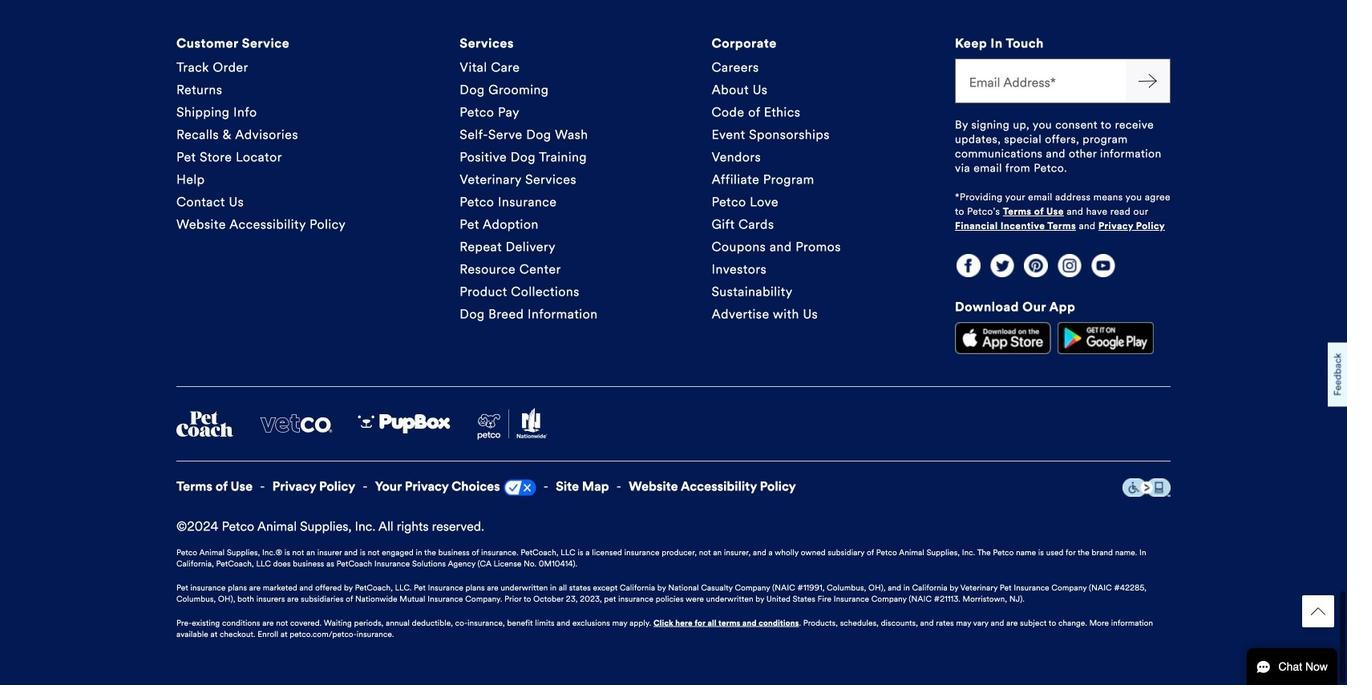 Task type: vqa. For each thing, say whether or not it's contained in the screenshot.
Your Privacy Choices Icon at the bottom of the page
yes



Task type: locate. For each thing, give the bounding box(es) containing it.
None email field
[[955, 59, 1126, 103]]



Task type: describe. For each thing, give the bounding box(es) containing it.
submit email address image
[[1139, 71, 1158, 91]]

scroll to top image
[[1312, 605, 1326, 619]]

your privacy choices icon image
[[504, 480, 536, 496]]



